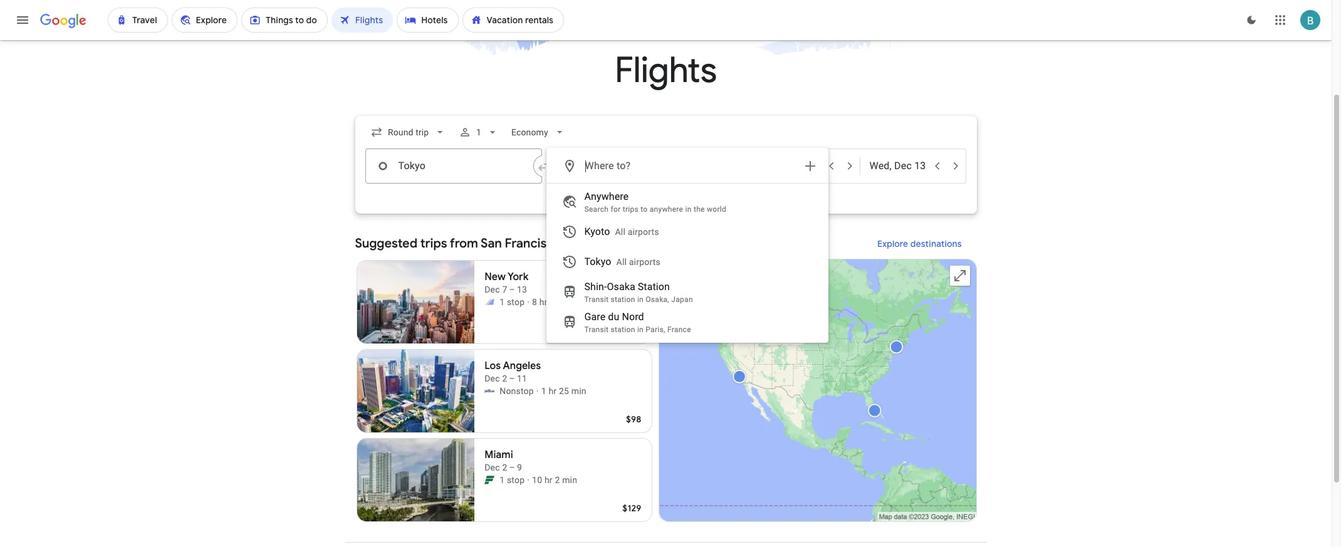 Task type: locate. For each thing, give the bounding box(es) containing it.
hr left 25
[[549, 386, 557, 396]]

dec up frontier and spirit image
[[485, 285, 500, 295]]

from
[[450, 236, 478, 251]]

explore
[[659, 207, 690, 218], [877, 238, 908, 249]]

1 dec from the top
[[485, 285, 500, 295]]

1 vertical spatial stop
[[507, 475, 525, 485]]

2 station from the top
[[611, 325, 635, 334]]

1 stop from the top
[[507, 297, 525, 307]]

trips
[[623, 205, 639, 214], [420, 236, 447, 251]]

0 vertical spatial stop
[[507, 297, 525, 307]]

all down for
[[615, 227, 625, 237]]

dec inside new york dec 7 – 13
[[485, 285, 500, 295]]

the
[[694, 205, 705, 214]]

tokyo all airports
[[584, 256, 660, 268]]

stop
[[507, 297, 525, 307], [507, 475, 525, 485]]

transit down shin-
[[584, 295, 609, 304]]

min right 25
[[571, 386, 586, 396]]

1 stop down 7 – 13
[[500, 297, 525, 307]]

min for new york
[[562, 297, 577, 307]]

Return text field
[[870, 149, 927, 183]]

explore inside suggested trips from san francisco region
[[877, 238, 908, 249]]

2 vertical spatial in
[[637, 325, 644, 334]]

 image
[[536, 385, 539, 397], [527, 474, 530, 486]]

transit inside gare du nord transit station in paris, france
[[584, 325, 609, 334]]

stop down 2 – 9 at the bottom left
[[507, 475, 525, 485]]

 image left 10
[[527, 474, 530, 486]]

1 station from the top
[[611, 295, 635, 304]]

dec
[[485, 285, 500, 295], [485, 374, 500, 384], [485, 463, 500, 473]]

trips inside region
[[420, 236, 447, 251]]

station
[[611, 295, 635, 304], [611, 325, 635, 334]]

to?
[[617, 160, 631, 172]]

list box containing anywhere
[[547, 184, 828, 342]]

transit
[[584, 295, 609, 304], [584, 325, 609, 334]]

1 transit from the top
[[584, 295, 609, 304]]

 image for los angeles
[[536, 385, 539, 397]]

airports up station
[[629, 257, 660, 267]]

change appearance image
[[1236, 5, 1267, 35]]

shin-osaka station transit station in osaka, japan
[[584, 281, 693, 304]]

1 vertical spatial airports
[[629, 257, 660, 267]]

anywhere option
[[547, 187, 828, 217]]

hr left 2
[[545, 475, 553, 485]]

shin-
[[584, 281, 607, 293]]

1 vertical spatial explore
[[877, 238, 908, 249]]

2 vertical spatial dec
[[485, 463, 500, 473]]

1 horizontal spatial explore
[[877, 238, 908, 249]]

1 vertical spatial dec
[[485, 374, 500, 384]]

anywhere search for trips to anywhere in the world
[[584, 191, 726, 214]]

hr for new york
[[539, 297, 548, 307]]

all right the tokyo
[[616, 257, 627, 267]]

explore destinations button
[[862, 229, 977, 259]]

new
[[485, 271, 506, 283]]

in left the osaka,
[[637, 295, 644, 304]]

46
[[550, 297, 560, 307]]

in inside anywhere search for trips to anywhere in the world
[[685, 205, 692, 214]]

1 vertical spatial in
[[637, 295, 644, 304]]

destinations
[[910, 238, 962, 249]]

in for shin-osaka station
[[637, 295, 644, 304]]

stop down 7 – 13
[[507, 297, 525, 307]]

miami
[[485, 449, 513, 461]]

station down du
[[611, 325, 635, 334]]

1 horizontal spatial trips
[[623, 205, 639, 214]]

1 vertical spatial  image
[[527, 474, 530, 486]]

where
[[585, 160, 614, 172]]

to
[[641, 205, 648, 214]]

frontier image
[[485, 475, 495, 485]]

anywhere
[[584, 191, 629, 202]]

129 US dollars text field
[[623, 503, 641, 514]]

0 vertical spatial hr
[[539, 297, 548, 307]]

francisco
[[505, 236, 561, 251]]

1 vertical spatial all
[[616, 257, 627, 267]]

transit inside shin-osaka station transit station in osaka, japan
[[584, 295, 609, 304]]

0 vertical spatial  image
[[536, 385, 539, 397]]

osaka
[[607, 281, 635, 293]]

2 – 9
[[502, 463, 522, 473]]

airports down to
[[628, 227, 659, 237]]

1 stop for york
[[500, 297, 525, 307]]

$129
[[623, 503, 641, 514]]

1 vertical spatial trips
[[420, 236, 447, 251]]

destination, select multiple airports image
[[802, 159, 818, 174]]

8 hr 46 min
[[532, 297, 577, 307]]

1
[[476, 127, 481, 137], [500, 297, 505, 307], [541, 386, 546, 396], [500, 475, 505, 485]]

angeles
[[503, 360, 541, 372]]

2 vertical spatial hr
[[545, 475, 553, 485]]

suggested trips from san francisco region
[[355, 229, 977, 527]]

in inside gare du nord transit station in paris, france
[[637, 325, 644, 334]]

min right 46
[[562, 297, 577, 307]]

world
[[707, 205, 726, 214]]

1 stop down 2 – 9 at the bottom left
[[500, 475, 525, 485]]

0 vertical spatial min
[[562, 297, 577, 307]]

8
[[532, 297, 537, 307]]

airports
[[628, 227, 659, 237], [629, 257, 660, 267]]

list box inside enter your destination dialog
[[547, 184, 828, 342]]

dec down los
[[485, 374, 500, 384]]

0 vertical spatial dec
[[485, 285, 500, 295]]

trips left to
[[623, 205, 639, 214]]

all inside tokyo all airports
[[616, 257, 627, 267]]

Flight search field
[[345, 116, 987, 343]]

2 stop from the top
[[507, 475, 525, 485]]

0 vertical spatial 1 stop
[[500, 297, 525, 307]]

airports inside kyoto all airports
[[628, 227, 659, 237]]

hr for los angeles
[[549, 386, 557, 396]]

min
[[562, 297, 577, 307], [571, 386, 586, 396], [562, 475, 577, 485]]

station inside gare du nord transit station in paris, france
[[611, 325, 635, 334]]

2 vertical spatial min
[[562, 475, 577, 485]]

1 button
[[454, 117, 504, 147]]

 image
[[527, 296, 530, 308]]

hr right 8
[[539, 297, 548, 307]]

0 horizontal spatial  image
[[527, 474, 530, 486]]

$175
[[623, 325, 641, 336]]

0 vertical spatial explore
[[659, 207, 690, 218]]

dec inside the miami dec 2 – 9
[[485, 463, 500, 473]]

hr
[[539, 297, 548, 307], [549, 386, 557, 396], [545, 475, 553, 485]]

airports inside tokyo all airports
[[629, 257, 660, 267]]

japan
[[671, 295, 693, 304]]

station for osaka
[[611, 295, 635, 304]]

in inside shin-osaka station transit station in osaka, japan
[[637, 295, 644, 304]]

0 vertical spatial trips
[[623, 205, 639, 214]]

 image right nonstop
[[536, 385, 539, 397]]

0 horizontal spatial explore
[[659, 207, 690, 218]]

1 vertical spatial station
[[611, 325, 635, 334]]

25
[[559, 386, 569, 396]]

0 vertical spatial all
[[615, 227, 625, 237]]

$98
[[626, 414, 641, 425]]

 image for miami
[[527, 474, 530, 486]]

0 horizontal spatial trips
[[420, 236, 447, 251]]

3 dec from the top
[[485, 463, 500, 473]]

airports for tokyo
[[629, 257, 660, 267]]

in
[[685, 205, 692, 214], [637, 295, 644, 304], [637, 325, 644, 334]]

station
[[638, 281, 670, 293]]

explore button
[[632, 200, 700, 225]]

search
[[584, 205, 609, 214]]

1 vertical spatial transit
[[584, 325, 609, 334]]

None field
[[365, 121, 451, 144], [506, 121, 571, 144], [365, 121, 451, 144], [506, 121, 571, 144]]

10 hr 2 min
[[532, 475, 577, 485]]

1 1 stop from the top
[[500, 297, 525, 307]]

stop for york
[[507, 297, 525, 307]]

None text field
[[365, 149, 542, 184]]

1 vertical spatial min
[[571, 386, 586, 396]]

paris,
[[646, 325, 665, 334]]

dec up frontier icon
[[485, 463, 500, 473]]

transit down gare
[[584, 325, 609, 334]]

1 vertical spatial 1 stop
[[500, 475, 525, 485]]

kyoto
[[584, 226, 610, 238]]

0 vertical spatial transit
[[584, 295, 609, 304]]

station inside shin-osaka station transit station in osaka, japan
[[611, 295, 635, 304]]

list box
[[547, 184, 828, 342]]

suggested trips from san francisco
[[355, 236, 561, 251]]

explore inside flight search field
[[659, 207, 690, 218]]

0 vertical spatial airports
[[628, 227, 659, 237]]

in left the
[[685, 205, 692, 214]]

2 1 stop from the top
[[500, 475, 525, 485]]

all
[[615, 227, 625, 237], [616, 257, 627, 267]]

stop for dec
[[507, 475, 525, 485]]

in for gare du nord
[[637, 325, 644, 334]]

nonstop
[[500, 386, 534, 396]]

0 vertical spatial in
[[685, 205, 692, 214]]

2 dec from the top
[[485, 374, 500, 384]]

0 vertical spatial station
[[611, 295, 635, 304]]

explore for explore destinations
[[877, 238, 908, 249]]

station down osaka
[[611, 295, 635, 304]]

2 transit from the top
[[584, 325, 609, 334]]

1 horizontal spatial  image
[[536, 385, 539, 397]]

1 vertical spatial hr
[[549, 386, 557, 396]]

Where else? text field
[[584, 151, 795, 181]]

1 stop
[[500, 297, 525, 307], [500, 475, 525, 485]]

dec inside los angeles dec 2 – 11
[[485, 374, 500, 384]]

Departure text field
[[764, 149, 821, 183]]

min right 2
[[562, 475, 577, 485]]

all inside kyoto all airports
[[615, 227, 625, 237]]

miami dec 2 – 9
[[485, 449, 522, 473]]

trips left from
[[420, 236, 447, 251]]

in down nord in the bottom left of the page
[[637, 325, 644, 334]]



Task type: describe. For each thing, give the bounding box(es) containing it.
trips inside anywhere search for trips to anywhere in the world
[[623, 205, 639, 214]]

enter your destination dialog
[[546, 148, 828, 343]]

dec for los
[[485, 374, 500, 384]]

2 – 11
[[502, 374, 527, 384]]

los
[[485, 360, 501, 372]]

all for kyoto
[[615, 227, 625, 237]]

10
[[532, 475, 542, 485]]

transit for shin-
[[584, 295, 609, 304]]

gare du nord option
[[547, 307, 828, 337]]

station for du
[[611, 325, 635, 334]]

tokyo
[[584, 256, 611, 268]]

for
[[611, 205, 621, 214]]

kyoto all airports
[[584, 226, 659, 238]]

flights
[[615, 48, 717, 93]]

explore destinations
[[877, 238, 962, 249]]

jetblue image
[[485, 386, 495, 396]]

1 hr 25 min
[[541, 386, 586, 396]]

explore for explore
[[659, 207, 690, 218]]

new york dec 7 – 13
[[485, 271, 529, 295]]

hr for miami
[[545, 475, 553, 485]]

anywhere
[[650, 205, 683, 214]]

98 US dollars text field
[[626, 414, 641, 425]]

dec for new
[[485, 285, 500, 295]]

main menu image
[[15, 13, 30, 28]]

1 inside popup button
[[476, 127, 481, 137]]

france
[[667, 325, 691, 334]]

175 US dollars text field
[[623, 325, 641, 336]]

2
[[555, 475, 560, 485]]

shin-osaka station option
[[547, 277, 828, 307]]

transit for gare
[[584, 325, 609, 334]]

7 – 13
[[502, 285, 527, 295]]

suggested
[[355, 236, 417, 251]]

kyoto (all airports), from your search history option
[[547, 217, 828, 247]]

du
[[608, 311, 619, 323]]

all for tokyo
[[616, 257, 627, 267]]

frontier and spirit image
[[485, 297, 495, 307]]

san
[[481, 236, 502, 251]]

gare
[[584, 311, 606, 323]]

tokyo (all airports), from your search history option
[[547, 247, 828, 277]]

york
[[508, 271, 529, 283]]

gare du nord transit station in paris, france
[[584, 311, 691, 334]]

nord
[[622, 311, 644, 323]]

airports for kyoto
[[628, 227, 659, 237]]

min for miami
[[562, 475, 577, 485]]

1 stop for dec
[[500, 475, 525, 485]]

where to?
[[585, 160, 631, 172]]

los angeles dec 2 – 11
[[485, 360, 541, 384]]

min for los angeles
[[571, 386, 586, 396]]

osaka,
[[646, 295, 669, 304]]



Task type: vqa. For each thing, say whether or not it's contained in the screenshot.
All in the Kyoto All Airports
yes



